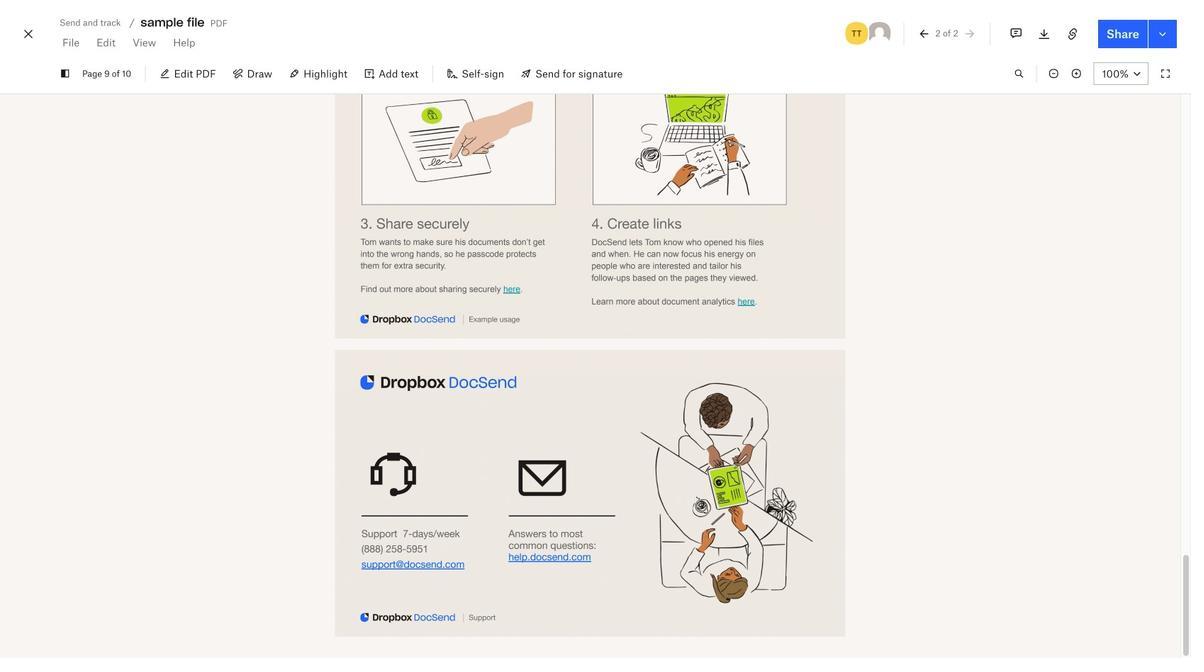 Task type: locate. For each thing, give the bounding box(es) containing it.
0 vertical spatial sample file.pdf image
[[335, 52, 845, 339]]

close image
[[20, 23, 37, 45]]

sample file.pdf image
[[335, 52, 845, 339], [335, 350, 845, 637]]

1 vertical spatial sample file.pdf image
[[335, 350, 845, 637]]



Task type: vqa. For each thing, say whether or not it's contained in the screenshot.
SAMPLE FILE.PDF image to the top
yes



Task type: describe. For each thing, give the bounding box(es) containing it.
2 sample file.pdf image from the top
[[335, 350, 845, 637]]

1 sample file.pdf image from the top
[[335, 52, 845, 339]]



